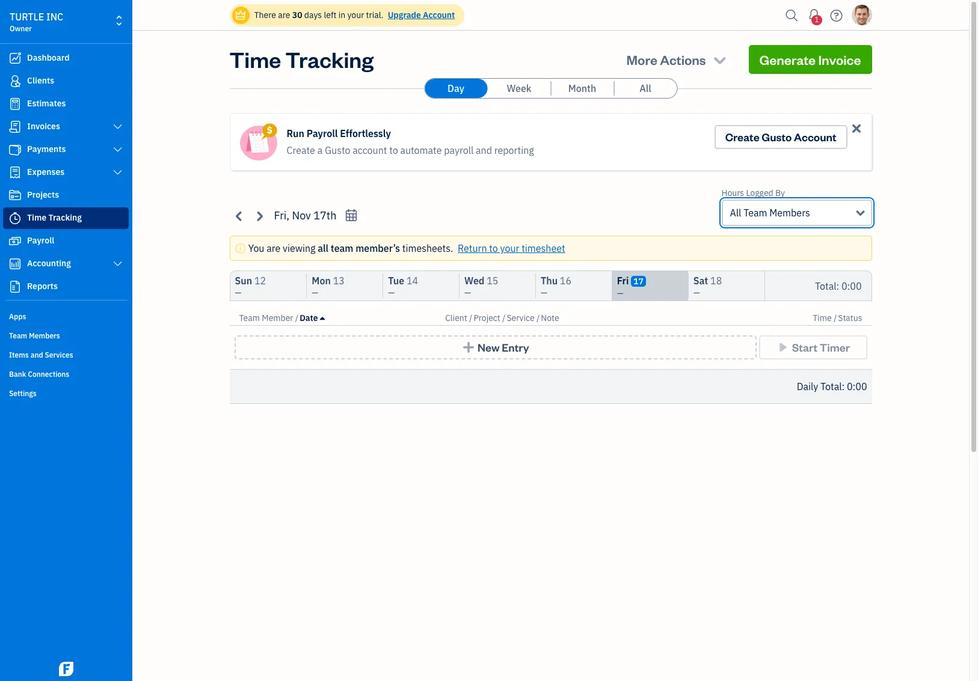 Task type: locate. For each thing, give the bounding box(es) containing it.
— inside sun 12 —
[[235, 288, 241, 298]]

1 horizontal spatial and
[[476, 144, 492, 156]]

chevron large down image
[[112, 122, 123, 132], [112, 259, 123, 269]]

0 vertical spatial and
[[476, 144, 492, 156]]

to inside run payroll effortlessly create a gusto account to automate payroll and reporting
[[389, 144, 398, 156]]

fri 17 —
[[617, 275, 644, 299]]

client image
[[8, 75, 22, 87]]

sun 12 —
[[235, 275, 266, 298]]

0 vertical spatial time
[[229, 45, 281, 73]]

all down hours
[[730, 207, 741, 219]]

16
[[560, 275, 571, 287]]

1 horizontal spatial your
[[500, 242, 519, 254]]

2 chevron large down image from the top
[[112, 259, 123, 269]]

run
[[287, 128, 304, 140]]

projects link
[[3, 185, 129, 206]]

reporting
[[494, 144, 534, 156]]

1 horizontal spatial time
[[229, 45, 281, 73]]

tue 14 —
[[388, 275, 418, 298]]

next day image
[[252, 209, 266, 223]]

upgrade
[[388, 10, 421, 20]]

account inside button
[[794, 130, 836, 144]]

connections
[[28, 370, 69, 379]]

and right items
[[30, 351, 43, 360]]

2 vertical spatial team
[[9, 331, 27, 340]]

payroll up a
[[307, 128, 338, 140]]

0:00 right daily in the bottom right of the page
[[847, 381, 867, 393]]

gusto
[[762, 130, 792, 144], [325, 144, 350, 156]]

1 horizontal spatial tracking
[[285, 45, 374, 73]]

chevron large down image for invoices
[[112, 122, 123, 132]]

0 horizontal spatial payroll
[[27, 235, 54, 246]]

date
[[300, 313, 318, 324]]

account
[[353, 144, 387, 156]]

1 horizontal spatial all
[[730, 207, 741, 219]]

team inside 'link'
[[9, 331, 27, 340]]

sat
[[693, 275, 708, 287]]

— inside tue 14 —
[[388, 288, 395, 298]]

0 vertical spatial team
[[744, 207, 767, 219]]

month link
[[551, 79, 614, 98]]

plus image
[[462, 342, 475, 354]]

payroll up the accounting
[[27, 235, 54, 246]]

members up items and services
[[29, 331, 60, 340]]

left
[[324, 10, 336, 20]]

1 vertical spatial payroll
[[27, 235, 54, 246]]

client
[[445, 313, 467, 324]]

reports link
[[3, 276, 129, 298]]

you
[[248, 242, 264, 254]]

a
[[317, 144, 323, 156]]

estimate image
[[8, 98, 22, 110]]

team member /
[[239, 313, 298, 324]]

gusto up by
[[762, 130, 792, 144]]

chevron large down image down 'invoices' link
[[112, 145, 123, 155]]

time
[[229, 45, 281, 73], [27, 212, 46, 223], [813, 313, 832, 324]]

— down fri on the top
[[617, 288, 624, 299]]

— inside mon 13 —
[[312, 288, 318, 298]]

month
[[568, 82, 596, 94]]

account
[[423, 10, 455, 20], [794, 130, 836, 144]]

payroll
[[444, 144, 474, 156]]

1 vertical spatial team
[[239, 313, 260, 324]]

1 vertical spatial total
[[820, 381, 842, 393]]

1 vertical spatial members
[[29, 331, 60, 340]]

week link
[[488, 79, 550, 98]]

expenses link
[[3, 162, 129, 183]]

create gusto account
[[725, 130, 836, 144]]

create
[[725, 130, 760, 144], [287, 144, 315, 156]]

chevron large down image down payroll link
[[112, 259, 123, 269]]

0 horizontal spatial members
[[29, 331, 60, 340]]

1 vertical spatial chevron large down image
[[112, 168, 123, 177]]

— for sat
[[693, 288, 700, 298]]

time right timer image at the top left
[[27, 212, 46, 223]]

chevron large down image inside expenses link
[[112, 168, 123, 177]]

to right account
[[389, 144, 398, 156]]

1 chevron large down image from the top
[[112, 122, 123, 132]]

1 horizontal spatial gusto
[[762, 130, 792, 144]]

tracking
[[285, 45, 374, 73], [48, 212, 82, 223]]

0 vertical spatial are
[[278, 10, 290, 20]]

0 vertical spatial create
[[725, 130, 760, 144]]

/ left the 'date'
[[295, 313, 298, 324]]

to right return
[[489, 242, 498, 254]]

/ left service
[[502, 313, 506, 324]]

tracking down projects link in the left top of the page
[[48, 212, 82, 223]]

0 vertical spatial total
[[815, 280, 836, 292]]

your left timesheet at the top of page
[[500, 242, 519, 254]]

0 vertical spatial to
[[389, 144, 398, 156]]

timer image
[[8, 212, 22, 224]]

total
[[815, 280, 836, 292], [820, 381, 842, 393]]

caretup image
[[320, 313, 325, 323]]

17th
[[314, 209, 336, 223]]

create up hours
[[725, 130, 760, 144]]

1 vertical spatial gusto
[[325, 144, 350, 156]]

0 vertical spatial gusto
[[762, 130, 792, 144]]

there are 30 days left in your trial. upgrade account
[[254, 10, 455, 20]]

0 horizontal spatial and
[[30, 351, 43, 360]]

0 vertical spatial members
[[770, 207, 810, 219]]

note
[[541, 313, 559, 324]]

1 vertical spatial account
[[794, 130, 836, 144]]

0 vertical spatial :
[[836, 280, 839, 292]]

total right daily in the bottom right of the page
[[820, 381, 842, 393]]

team down hours logged by
[[744, 207, 767, 219]]

gusto inside run payroll effortlessly create a gusto account to automate payroll and reporting
[[325, 144, 350, 156]]

1 horizontal spatial create
[[725, 130, 760, 144]]

— inside "fri 17 —"
[[617, 288, 624, 299]]

daily
[[797, 381, 818, 393]]

2 horizontal spatial team
[[744, 207, 767, 219]]

items and services
[[9, 351, 73, 360]]

generate
[[759, 51, 816, 68]]

— down 'sun'
[[235, 288, 241, 298]]

chevron large down image
[[112, 145, 123, 155], [112, 168, 123, 177]]

viewing
[[283, 242, 316, 254]]

account left close icon
[[794, 130, 836, 144]]

dashboard
[[27, 52, 70, 63]]

generate invoice
[[759, 51, 861, 68]]

0 horizontal spatial account
[[423, 10, 455, 20]]

to
[[389, 144, 398, 156], [489, 242, 498, 254]]

new
[[478, 340, 500, 354]]

2 chevron large down image from the top
[[112, 168, 123, 177]]

bank
[[9, 370, 26, 379]]

gusto inside button
[[762, 130, 792, 144]]

0 vertical spatial tracking
[[285, 45, 374, 73]]

your right the in
[[347, 10, 364, 20]]

0 horizontal spatial tracking
[[48, 212, 82, 223]]

money image
[[8, 235, 22, 247]]

1 vertical spatial time
[[27, 212, 46, 223]]

projects
[[27, 189, 59, 200]]

by
[[775, 188, 785, 199]]

— down thu
[[541, 288, 547, 298]]

create inside run payroll effortlessly create a gusto account to automate payroll and reporting
[[287, 144, 315, 156]]

all inside all link
[[640, 82, 651, 94]]

1 chevron large down image from the top
[[112, 145, 123, 155]]

tue
[[388, 275, 404, 287]]

create inside create gusto account button
[[725, 130, 760, 144]]

go to help image
[[827, 6, 846, 24]]

— down sat at top right
[[693, 288, 700, 298]]

time tracking down projects link in the left top of the page
[[27, 212, 82, 223]]

1 vertical spatial are
[[267, 242, 281, 254]]

are right you at the left top of page
[[267, 242, 281, 254]]

0 vertical spatial your
[[347, 10, 364, 20]]

payroll
[[307, 128, 338, 140], [27, 235, 54, 246]]

0 horizontal spatial all
[[640, 82, 651, 94]]

1 vertical spatial all
[[730, 207, 741, 219]]

tracking down left
[[285, 45, 374, 73]]

payroll link
[[3, 230, 129, 252]]

0:00
[[842, 280, 862, 292], [847, 381, 867, 393]]

1 vertical spatial :
[[842, 381, 845, 393]]

members inside dropdown button
[[770, 207, 810, 219]]

1 vertical spatial tracking
[[48, 212, 82, 223]]

are
[[278, 10, 290, 20], [267, 242, 281, 254]]

freshbooks image
[[57, 662, 76, 677]]

crown image
[[234, 9, 247, 21]]

2 horizontal spatial time
[[813, 313, 832, 324]]

— inside sat 18 —
[[693, 288, 700, 298]]

start timer image
[[776, 342, 790, 354]]

account right upgrade
[[423, 10, 455, 20]]

0 horizontal spatial time
[[27, 212, 46, 223]]

0 horizontal spatial create
[[287, 144, 315, 156]]

invoice image
[[8, 121, 22, 133]]

1 vertical spatial your
[[500, 242, 519, 254]]

members down by
[[770, 207, 810, 219]]

1 horizontal spatial account
[[794, 130, 836, 144]]

time down there
[[229, 45, 281, 73]]

team down "apps" on the left
[[9, 331, 27, 340]]

chevron large down image inside accounting link
[[112, 259, 123, 269]]

payments link
[[3, 139, 129, 161]]

0 horizontal spatial time tracking
[[27, 212, 82, 223]]

1 vertical spatial 0:00
[[847, 381, 867, 393]]

0 horizontal spatial gusto
[[325, 144, 350, 156]]

date link
[[300, 313, 325, 324]]

and
[[476, 144, 492, 156], [30, 351, 43, 360]]

project image
[[8, 189, 22, 202]]

1 horizontal spatial payroll
[[307, 128, 338, 140]]

1
[[815, 15, 819, 24]]

invoices
[[27, 121, 60, 132]]

0 vertical spatial time tracking
[[229, 45, 374, 73]]

time link
[[813, 313, 834, 324]]

are left 30
[[278, 10, 290, 20]]

0 vertical spatial chevron large down image
[[112, 122, 123, 132]]

— for wed
[[464, 288, 471, 298]]

hours logged by
[[722, 188, 785, 199]]

are for there
[[278, 10, 290, 20]]

1 horizontal spatial members
[[770, 207, 810, 219]]

1 vertical spatial to
[[489, 242, 498, 254]]

team left the member
[[239, 313, 260, 324]]

create down run
[[287, 144, 315, 156]]

— for thu
[[541, 288, 547, 298]]

total up time link
[[815, 280, 836, 292]]

inc
[[46, 11, 63, 23]]

0 vertical spatial all
[[640, 82, 651, 94]]

search image
[[782, 6, 802, 24]]

0 horizontal spatial to
[[389, 144, 398, 156]]

chevron large down image for payments
[[112, 145, 123, 155]]

chevron large down image down estimates link
[[112, 122, 123, 132]]

all down more
[[640, 82, 651, 94]]

30
[[292, 10, 302, 20]]

1 vertical spatial and
[[30, 351, 43, 360]]

5 / from the left
[[834, 313, 837, 324]]

0 vertical spatial chevron large down image
[[112, 145, 123, 155]]

1 horizontal spatial team
[[239, 313, 260, 324]]

main element
[[0, 0, 162, 682]]

are for you
[[267, 242, 281, 254]]

chevron large down image up projects link in the left top of the page
[[112, 168, 123, 177]]

0 vertical spatial payroll
[[307, 128, 338, 140]]

all
[[640, 82, 651, 94], [730, 207, 741, 219]]

12
[[254, 275, 266, 287]]

— inside thu 16 —
[[541, 288, 547, 298]]

bank connections link
[[3, 365, 129, 383]]

info image
[[235, 241, 246, 256]]

mon 13 —
[[312, 275, 345, 298]]

all link
[[614, 79, 677, 98]]

/ left status link
[[834, 313, 837, 324]]

1 vertical spatial create
[[287, 144, 315, 156]]

— for mon
[[312, 288, 318, 298]]

1 vertical spatial time tracking
[[27, 212, 82, 223]]

turtle inc owner
[[10, 11, 63, 33]]

and right payroll
[[476, 144, 492, 156]]

expense image
[[8, 167, 22, 179]]

1 vertical spatial chevron large down image
[[112, 259, 123, 269]]

time tracking down 30
[[229, 45, 374, 73]]

/ left note
[[537, 313, 540, 324]]

1 horizontal spatial :
[[842, 381, 845, 393]]

gusto right a
[[325, 144, 350, 156]]

dashboard link
[[3, 48, 129, 69]]

/ right client
[[469, 313, 472, 324]]

— down tue
[[388, 288, 395, 298]]

upgrade account link
[[385, 10, 455, 20]]

items and services link
[[3, 346, 129, 364]]

— down wed
[[464, 288, 471, 298]]

day link
[[425, 79, 487, 98]]

and inside run payroll effortlessly create a gusto account to automate payroll and reporting
[[476, 144, 492, 156]]

— down mon
[[312, 288, 318, 298]]

0:00 up status link
[[842, 280, 862, 292]]

— inside wed 15 —
[[464, 288, 471, 298]]

time left status link
[[813, 313, 832, 324]]

time / status
[[813, 313, 862, 324]]

0 horizontal spatial team
[[9, 331, 27, 340]]

: right daily in the bottom right of the page
[[842, 381, 845, 393]]

all inside all team members dropdown button
[[730, 207, 741, 219]]

— for fri
[[617, 288, 624, 299]]

and inside 'main' element
[[30, 351, 43, 360]]

all for all
[[640, 82, 651, 94]]

chevron large down image for accounting
[[112, 259, 123, 269]]

: up the time / status
[[836, 280, 839, 292]]



Task type: vqa. For each thing, say whether or not it's contained in the screenshot.
):
no



Task type: describe. For each thing, give the bounding box(es) containing it.
sun
[[235, 275, 252, 287]]

1 horizontal spatial time tracking
[[229, 45, 374, 73]]

team members
[[9, 331, 60, 340]]

trial.
[[366, 10, 383, 20]]

all
[[318, 242, 328, 254]]

create gusto account button
[[714, 125, 847, 149]]

team for team member /
[[239, 313, 260, 324]]

status
[[838, 313, 862, 324]]

there
[[254, 10, 276, 20]]

wed
[[464, 275, 485, 287]]

accounting link
[[3, 253, 129, 275]]

total : 0:00
[[815, 280, 862, 292]]

close image
[[850, 122, 864, 135]]

fri, nov 17th
[[274, 209, 336, 223]]

estimates
[[27, 98, 66, 109]]

payroll inside 'main' element
[[27, 235, 54, 246]]

fri
[[617, 275, 629, 287]]

0 vertical spatial 0:00
[[842, 280, 862, 292]]

15
[[487, 275, 498, 287]]

time inside time tracking link
[[27, 212, 46, 223]]

turtle
[[10, 11, 44, 23]]

entry
[[502, 340, 529, 354]]

generate invoice button
[[749, 45, 872, 74]]

chevron large down image for expenses
[[112, 168, 123, 177]]

0 vertical spatial account
[[423, 10, 455, 20]]

time tracking link
[[3, 208, 129, 229]]

day
[[448, 82, 464, 94]]

— for tue
[[388, 288, 395, 298]]

previous day image
[[232, 209, 246, 223]]

payment image
[[8, 144, 22, 156]]

run payroll effortlessly create a gusto account to automate payroll and reporting
[[287, 128, 534, 156]]

nov
[[292, 209, 311, 223]]

2 vertical spatial time
[[813, 313, 832, 324]]

fri,
[[274, 209, 289, 223]]

mon
[[312, 275, 331, 287]]

payroll inside run payroll effortlessly create a gusto account to automate payroll and reporting
[[307, 128, 338, 140]]

clients
[[27, 75, 54, 86]]

expenses
[[27, 167, 65, 177]]

service
[[507, 313, 535, 324]]

time tracking inside 'main' element
[[27, 212, 82, 223]]

0 horizontal spatial your
[[347, 10, 364, 20]]

all team members button
[[722, 200, 872, 226]]

0 horizontal spatial :
[[836, 280, 839, 292]]

1 horizontal spatial to
[[489, 242, 498, 254]]

logged
[[746, 188, 773, 199]]

invoices link
[[3, 116, 129, 138]]

all for all team members
[[730, 207, 741, 219]]

daily total : 0:00
[[797, 381, 867, 393]]

choose a date image
[[344, 209, 358, 223]]

18
[[710, 275, 722, 287]]

payments
[[27, 144, 66, 155]]

13
[[333, 275, 345, 287]]

note link
[[541, 313, 559, 324]]

team for team members
[[9, 331, 27, 340]]

members inside 'link'
[[29, 331, 60, 340]]

invoice
[[818, 51, 861, 68]]

settings
[[9, 389, 37, 398]]

more actions button
[[616, 45, 739, 74]]

hours
[[722, 188, 744, 199]]

status link
[[838, 313, 862, 324]]

reports
[[27, 281, 58, 292]]

all team members
[[730, 207, 810, 219]]

member
[[262, 313, 293, 324]]

clients link
[[3, 70, 129, 92]]

return
[[458, 242, 487, 254]]

4 / from the left
[[537, 313, 540, 324]]

automate
[[400, 144, 442, 156]]

days
[[304, 10, 322, 20]]

report image
[[8, 281, 22, 293]]

bank connections
[[9, 370, 69, 379]]

3 / from the left
[[502, 313, 506, 324]]

chart image
[[8, 258, 22, 270]]

— for sun
[[235, 288, 241, 298]]

more
[[627, 51, 657, 68]]

client / project / service / note
[[445, 313, 559, 324]]

more actions
[[627, 51, 706, 68]]

in
[[338, 10, 345, 20]]

you are viewing all team member's timesheets. return to your timesheet
[[248, 242, 565, 254]]

service link
[[507, 313, 537, 324]]

1 / from the left
[[295, 313, 298, 324]]

new entry button
[[234, 336, 756, 360]]

tracking inside 'main' element
[[48, 212, 82, 223]]

settings link
[[3, 384, 129, 402]]

2 / from the left
[[469, 313, 472, 324]]

chevrondown image
[[712, 51, 728, 68]]

new entry
[[478, 340, 529, 354]]

team inside dropdown button
[[744, 207, 767, 219]]

thu
[[541, 275, 558, 287]]

dashboard image
[[8, 52, 22, 64]]

wed 15 —
[[464, 275, 498, 298]]

member's
[[356, 242, 400, 254]]

week
[[507, 82, 531, 94]]

sat 18 —
[[693, 275, 722, 298]]

14
[[407, 275, 418, 287]]

thu 16 —
[[541, 275, 571, 298]]

apps link
[[3, 307, 129, 325]]



